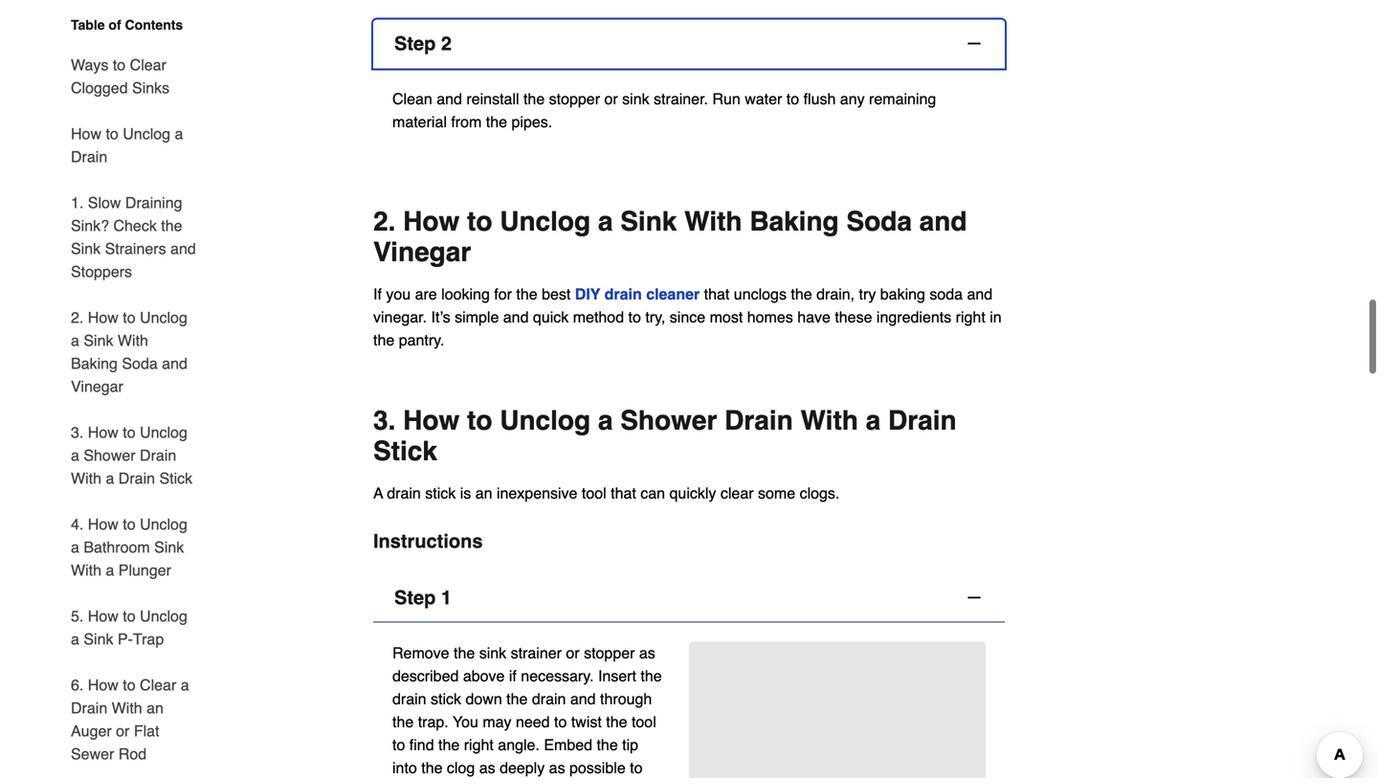 Task type: locate. For each thing, give the bounding box(es) containing it.
drain stick. image
[[689, 642, 986, 778]]

to down p- on the bottom left of the page
[[123, 676, 136, 694]]

need
[[516, 713, 550, 731]]

3. up a
[[373, 406, 396, 436]]

pipes.
[[512, 113, 552, 131]]

5.
[[71, 607, 84, 625]]

with down 'stoppers'
[[118, 332, 148, 349]]

3. up 4.
[[71, 424, 84, 441]]

sink inside 5. how to unclog a sink p-trap
[[84, 630, 113, 648]]

0 vertical spatial stick
[[373, 436, 437, 467]]

to down 2. how to unclog a sink with baking soda and vinegar link
[[123, 424, 136, 441]]

sink down 'stoppers'
[[84, 332, 113, 349]]

vinegar up 3. how to unclog a shower drain with a drain stick link
[[71, 378, 123, 395]]

to left flush
[[787, 90, 799, 108]]

trap
[[133, 630, 164, 648]]

unclog up the trap
[[140, 607, 187, 625]]

0 horizontal spatial sink
[[479, 644, 506, 662]]

0 horizontal spatial that
[[611, 484, 636, 502]]

0 vertical spatial sink
[[622, 90, 650, 108]]

how inside 4. how to unclog a bathroom sink with a plunger
[[88, 515, 118, 533]]

the down 'find'
[[421, 759, 443, 777]]

baking up unclogs
[[750, 206, 839, 237]]

to inside 4. how to unclog a bathroom sink with a plunger
[[123, 515, 136, 533]]

2. how to unclog a sink with baking soda and vinegar up the cleaner
[[373, 206, 967, 268]]

baking down 'stoppers'
[[71, 355, 118, 372]]

try
[[859, 285, 876, 303]]

1. slow draining sink? check the sink strainers and stoppers link
[[71, 180, 199, 295]]

0 vertical spatial soda
[[847, 206, 912, 237]]

to up is at the left bottom of page
[[467, 406, 492, 436]]

soda up 3. how to unclog a shower drain with a drain stick link
[[122, 355, 158, 372]]

unclog inside 5. how to unclog a sink p-trap
[[140, 607, 187, 625]]

1 horizontal spatial shower
[[620, 406, 717, 436]]

with
[[685, 206, 742, 237], [118, 332, 148, 349], [801, 406, 858, 436], [71, 469, 101, 487], [71, 561, 101, 579], [112, 699, 142, 717]]

1 vertical spatial tool
[[632, 713, 656, 731]]

to right ways
[[113, 56, 126, 74]]

2 vertical spatial or
[[116, 722, 130, 740]]

to left try, at top left
[[628, 308, 641, 326]]

1 horizontal spatial 2. how to unclog a sink with baking soda and vinegar
[[373, 206, 967, 268]]

step
[[394, 33, 436, 55], [394, 587, 436, 609]]

3. how to unclog a shower drain with a drain stick up can
[[373, 406, 957, 467]]

an inside 6. how to clear a drain with an auger or flat sewer rod
[[147, 699, 164, 717]]

1 horizontal spatial as
[[549, 759, 565, 777]]

1 vertical spatial soda
[[122, 355, 158, 372]]

sink?
[[71, 217, 109, 235]]

1 vertical spatial stick
[[431, 690, 461, 708]]

stopper up insert
[[584, 644, 635, 662]]

0 horizontal spatial soda
[[122, 355, 158, 372]]

with up 4.
[[71, 469, 101, 487]]

sink down sink?
[[71, 240, 101, 257]]

stoppers
[[71, 263, 132, 280]]

an up flat
[[147, 699, 164, 717]]

with up flat
[[112, 699, 142, 717]]

1 horizontal spatial that
[[704, 285, 730, 303]]

right left in
[[956, 308, 986, 326]]

flush
[[804, 90, 836, 108]]

tool right inexpensive
[[582, 484, 607, 502]]

1 vertical spatial that
[[611, 484, 636, 502]]

to up p- on the bottom left of the page
[[123, 607, 136, 625]]

1 horizontal spatial or
[[566, 644, 580, 662]]

unclog inside 4. how to unclog a bathroom sink with a plunger
[[140, 515, 187, 533]]

that left can
[[611, 484, 636, 502]]

0 horizontal spatial baking
[[71, 355, 118, 372]]

0 horizontal spatial shower
[[84, 447, 136, 464]]

drain
[[71, 148, 107, 166], [725, 406, 793, 436], [888, 406, 957, 436], [140, 447, 176, 464], [118, 469, 155, 487], [71, 699, 107, 717]]

with inside 4. how to unclog a bathroom sink with a plunger
[[71, 561, 101, 579]]

0 horizontal spatial 2.
[[71, 309, 84, 326]]

down
[[466, 690, 502, 708]]

3. how to unclog a shower drain with a drain stick
[[373, 406, 957, 467], [71, 424, 193, 487]]

how down the clogged
[[71, 125, 101, 143]]

drain
[[605, 285, 642, 303], [387, 484, 421, 502], [392, 690, 426, 708], [532, 690, 566, 708]]

2. up if at left
[[373, 206, 396, 237]]

6.
[[71, 676, 84, 694]]

how
[[71, 125, 101, 143], [403, 206, 460, 237], [88, 309, 118, 326], [403, 406, 460, 436], [88, 424, 118, 441], [88, 515, 118, 533], [88, 607, 118, 625], [88, 676, 118, 694]]

0 vertical spatial or
[[604, 90, 618, 108]]

2. inside table of contents element
[[71, 309, 84, 326]]

the up clog
[[438, 736, 460, 754]]

or up necessary.
[[566, 644, 580, 662]]

1 horizontal spatial stick
[[373, 436, 437, 467]]

0 horizontal spatial or
[[116, 722, 130, 740]]

0 horizontal spatial 3. how to unclog a shower drain with a drain stick
[[71, 424, 193, 487]]

water
[[745, 90, 782, 108]]

how right 6.
[[88, 676, 118, 694]]

clear down the trap
[[140, 676, 176, 694]]

or inside remove the sink strainer or stopper as described above if necessary. insert the drain stick down the drain and through the trap. you may need to twist the tool to find the right angle. embed the tip into the clog as deeply as possib
[[566, 644, 580, 662]]

vinegar inside 2. how to unclog a sink with baking soda and vinegar link
[[71, 378, 123, 395]]

and inside remove the sink strainer or stopper as described above if necessary. insert the drain stick down the drain and through the trap. you may need to twist the tool to find the right angle. embed the tip into the clog as deeply as possib
[[570, 690, 596, 708]]

stick left is at the left bottom of page
[[425, 484, 456, 502]]

how inside how to unclog a drain
[[71, 125, 101, 143]]

2 step from the top
[[394, 587, 436, 609]]

soda
[[847, 206, 912, 237], [122, 355, 158, 372]]

inexpensive
[[497, 484, 578, 502]]

stopper up pipes.
[[549, 90, 600, 108]]

1 horizontal spatial soda
[[847, 206, 912, 237]]

with inside 6. how to clear a drain with an auger or flat sewer rod
[[112, 699, 142, 717]]

stick up trap.
[[431, 690, 461, 708]]

1 horizontal spatial tool
[[632, 713, 656, 731]]

with down bathroom
[[71, 561, 101, 579]]

try,
[[645, 308, 666, 326]]

1 vertical spatial 2.
[[71, 309, 84, 326]]

table
[[71, 17, 105, 33]]

and
[[437, 90, 462, 108], [920, 206, 967, 237], [170, 240, 196, 257], [967, 285, 993, 303], [503, 308, 529, 326], [162, 355, 187, 372], [570, 690, 596, 708]]

0 horizontal spatial tool
[[582, 484, 607, 502]]

sink up plunger
[[154, 538, 184, 556]]

1 vertical spatial sink
[[479, 644, 506, 662]]

quick
[[533, 308, 569, 326]]

stick up 4. how to unclog a bathroom sink with a plunger link
[[159, 469, 193, 487]]

that inside that unclogs the drain, try baking soda and vinegar. it's simple and quick method to try, since most homes have these ingredients right in the pantry.
[[704, 285, 730, 303]]

2. how to unclog a sink with baking soda and vinegar down 'stoppers'
[[71, 309, 187, 395]]

the up pipes.
[[524, 90, 545, 108]]

any
[[840, 90, 865, 108]]

remove
[[392, 644, 449, 662]]

1 vertical spatial an
[[147, 699, 164, 717]]

0 vertical spatial 2.
[[373, 206, 396, 237]]

to down the clogged
[[106, 125, 118, 143]]

a drain stick is an inexpensive tool that can quickly clear some clogs.
[[373, 484, 840, 502]]

as down embed
[[549, 759, 565, 777]]

since
[[670, 308, 706, 326]]

1 vertical spatial step
[[394, 587, 436, 609]]

sink inside 2. how to unclog a sink with baking soda and vinegar link
[[84, 332, 113, 349]]

vinegar up are
[[373, 237, 471, 268]]

the inside '1. slow draining sink? check the sink strainers and stoppers'
[[161, 217, 182, 235]]

baking inside table of contents element
[[71, 355, 118, 372]]

shower
[[620, 406, 717, 436], [84, 447, 136, 464]]

how right 5.
[[88, 607, 118, 625]]

pantry.
[[399, 331, 445, 349]]

sink left p- on the bottom left of the page
[[84, 630, 113, 648]]

sink inside remove the sink strainer or stopper as described above if necessary. insert the drain stick down the drain and through the trap. you may need to twist the tool to find the right angle. embed the tip into the clog as deeply as possib
[[479, 644, 506, 662]]

0 vertical spatial vinegar
[[373, 237, 471, 268]]

clear up sinks
[[130, 56, 166, 74]]

sink inside '1. slow draining sink? check the sink strainers and stoppers'
[[71, 240, 101, 257]]

0 horizontal spatial right
[[464, 736, 494, 754]]

tool inside remove the sink strainer or stopper as described above if necessary. insert the drain stick down the drain and through the trap. you may need to twist the tool to find the right angle. embed the tip into the clog as deeply as possib
[[632, 713, 656, 731]]

or left strainer.
[[604, 90, 618, 108]]

the right insert
[[641, 667, 662, 685]]

sink up above
[[479, 644, 506, 662]]

2.
[[373, 206, 396, 237], [71, 309, 84, 326]]

sink
[[622, 90, 650, 108], [479, 644, 506, 662]]

2. down 'stoppers'
[[71, 309, 84, 326]]

how right 4.
[[88, 515, 118, 533]]

unclog up plunger
[[140, 515, 187, 533]]

the down draining
[[161, 217, 182, 235]]

0 horizontal spatial an
[[147, 699, 164, 717]]

tool up "tip"
[[632, 713, 656, 731]]

or left flat
[[116, 722, 130, 740]]

shower up can
[[620, 406, 717, 436]]

0 vertical spatial that
[[704, 285, 730, 303]]

how up are
[[403, 206, 460, 237]]

the down vinegar.
[[373, 331, 395, 349]]

1 step from the top
[[394, 33, 436, 55]]

into
[[392, 759, 417, 777]]

3. how to unclog a shower drain with a drain stick up 4.
[[71, 424, 193, 487]]

3. how to unclog a shower drain with a drain stick inside 3. how to unclog a shower drain with a drain stick link
[[71, 424, 193, 487]]

0 horizontal spatial 3.
[[71, 424, 84, 441]]

clear
[[130, 56, 166, 74], [140, 676, 176, 694]]

1 vertical spatial right
[[464, 736, 494, 754]]

as right clog
[[479, 759, 495, 777]]

the left "tip"
[[597, 736, 618, 754]]

step left 2
[[394, 33, 436, 55]]

stopper
[[549, 90, 600, 108], [584, 644, 635, 662]]

0 vertical spatial right
[[956, 308, 986, 326]]

2
[[441, 33, 452, 55]]

stick
[[373, 436, 437, 467], [159, 469, 193, 487]]

to inside that unclogs the drain, try baking soda and vinegar. it's simple and quick method to try, since most homes have these ingredients right in the pantry.
[[628, 308, 641, 326]]

ways
[[71, 56, 109, 74]]

0 vertical spatial stopper
[[549, 90, 600, 108]]

stopper inside remove the sink strainer or stopper as described above if necessary. insert the drain stick down the drain and through the trap. you may need to twist the tool to find the right angle. embed the tip into the clog as deeply as possib
[[584, 644, 635, 662]]

right down you
[[464, 736, 494, 754]]

1 horizontal spatial sink
[[622, 90, 650, 108]]

baking
[[750, 206, 839, 237], [71, 355, 118, 372]]

1 vertical spatial stick
[[159, 469, 193, 487]]

the down the through
[[606, 713, 627, 731]]

1 vertical spatial stopper
[[584, 644, 635, 662]]

1 vertical spatial shower
[[84, 447, 136, 464]]

ways to clear clogged sinks
[[71, 56, 170, 97]]

0 vertical spatial an
[[475, 484, 492, 502]]

stick up a
[[373, 436, 437, 467]]

0 vertical spatial baking
[[750, 206, 839, 237]]

or
[[604, 90, 618, 108], [566, 644, 580, 662], [116, 722, 130, 740]]

how down 'pantry.'
[[403, 406, 460, 436]]

the down if
[[506, 690, 528, 708]]

1. slow draining sink? check the sink strainers and stoppers
[[71, 194, 196, 280]]

1 horizontal spatial right
[[956, 308, 986, 326]]

1 vertical spatial baking
[[71, 355, 118, 372]]

soda up try
[[847, 206, 912, 237]]

5. how to unclog a sink p-trap link
[[71, 593, 199, 662]]

1 horizontal spatial vinegar
[[373, 237, 471, 268]]

0 horizontal spatial 2. how to unclog a sink with baking soda and vinegar
[[71, 309, 187, 395]]

that up most
[[704, 285, 730, 303]]

1 vertical spatial vinegar
[[71, 378, 123, 395]]

2. how to unclog a sink with baking soda and vinegar link
[[71, 295, 199, 410]]

soda
[[930, 285, 963, 303]]

clogs.
[[800, 484, 840, 502]]

with up clogs.
[[801, 406, 858, 436]]

an
[[475, 484, 492, 502], [147, 699, 164, 717]]

2. how to unclog a sink with baking soda and vinegar
[[373, 206, 967, 268], [71, 309, 187, 395]]

step for step 1
[[394, 587, 436, 609]]

0 vertical spatial step
[[394, 33, 436, 55]]

as up the through
[[639, 644, 655, 662]]

how inside 6. how to clear a drain with an auger or flat sewer rod
[[88, 676, 118, 694]]

4. how to unclog a bathroom sink with a plunger
[[71, 515, 187, 579]]

right
[[956, 308, 986, 326], [464, 736, 494, 754]]

p-
[[118, 630, 133, 648]]

how inside 5. how to unclog a sink p-trap
[[88, 607, 118, 625]]

0 horizontal spatial stick
[[159, 469, 193, 487]]

unclog down sinks
[[123, 125, 170, 143]]

or inside clean and reinstall the stopper or sink strainer. run water to flush any remaining material from the pipes.
[[604, 90, 618, 108]]

strainer.
[[654, 90, 708, 108]]

2 horizontal spatial or
[[604, 90, 618, 108]]

to up bathroom
[[123, 515, 136, 533]]

clear inside "ways to clear clogged sinks"
[[130, 56, 166, 74]]

0 vertical spatial clear
[[130, 56, 166, 74]]

an right is at the left bottom of page
[[475, 484, 492, 502]]

as
[[639, 644, 655, 662], [479, 759, 495, 777], [549, 759, 565, 777]]

step left 1
[[394, 587, 436, 609]]

shower up 4.
[[84, 447, 136, 464]]

1.
[[71, 194, 84, 212]]

step 2 button
[[373, 20, 1005, 69]]

6. how to clear a drain with an auger or flat sewer rod link
[[71, 662, 199, 777]]

or inside 6. how to clear a drain with an auger or flat sewer rod
[[116, 722, 130, 740]]

unclog up if you are looking for the best diy drain cleaner
[[500, 206, 591, 237]]

1 vertical spatial clear
[[140, 676, 176, 694]]

1 horizontal spatial 3. how to unclog a shower drain with a drain stick
[[373, 406, 957, 467]]

sink left strainer.
[[622, 90, 650, 108]]

1 vertical spatial or
[[566, 644, 580, 662]]

to inside how to unclog a drain
[[106, 125, 118, 143]]

1 vertical spatial 2. how to unclog a sink with baking soda and vinegar
[[71, 309, 187, 395]]

a inside 5. how to unclog a sink p-trap
[[71, 630, 79, 648]]

trap.
[[418, 713, 449, 731]]

contents
[[125, 17, 183, 33]]

flat
[[134, 722, 159, 740]]

to
[[113, 56, 126, 74], [787, 90, 799, 108], [106, 125, 118, 143], [467, 206, 492, 237], [628, 308, 641, 326], [123, 309, 136, 326], [467, 406, 492, 436], [123, 424, 136, 441], [123, 515, 136, 533], [123, 607, 136, 625], [123, 676, 136, 694], [554, 713, 567, 731], [392, 736, 405, 754]]

0 horizontal spatial vinegar
[[71, 378, 123, 395]]



Task type: describe. For each thing, give the bounding box(es) containing it.
table of contents
[[71, 17, 183, 33]]

if
[[373, 285, 382, 303]]

with up the cleaner
[[685, 206, 742, 237]]

the down reinstall
[[486, 113, 507, 131]]

clog
[[447, 759, 475, 777]]

how down 'stoppers'
[[88, 309, 118, 326]]

the right for
[[516, 285, 538, 303]]

step 2
[[394, 33, 452, 55]]

the up 'find'
[[392, 713, 414, 731]]

looking
[[441, 285, 490, 303]]

0 vertical spatial tool
[[582, 484, 607, 502]]

some
[[758, 484, 796, 502]]

stick inside remove the sink strainer or stopper as described above if necessary. insert the drain stick down the drain and through the trap. you may need to twist the tool to find the right angle. embed the tip into the clog as deeply as possib
[[431, 690, 461, 708]]

you
[[386, 285, 411, 303]]

unclogs
[[734, 285, 787, 303]]

sinks
[[132, 79, 170, 97]]

drain down described
[[392, 690, 426, 708]]

remove the sink strainer or stopper as described above if necessary. insert the drain stick down the drain and through the trap. you may need to twist the tool to find the right angle. embed the tip into the clog as deeply as possib
[[392, 644, 662, 778]]

sewer
[[71, 745, 114, 763]]

diy drain cleaner link
[[575, 285, 700, 303]]

and inside clean and reinstall the stopper or sink strainer. run water to flush any remaining material from the pipes.
[[437, 90, 462, 108]]

0 vertical spatial shower
[[620, 406, 717, 436]]

strainer
[[511, 644, 562, 662]]

step 1
[[394, 587, 452, 609]]

method
[[573, 308, 624, 326]]

a
[[373, 484, 383, 502]]

6. how to clear a drain with an auger or flat sewer rod
[[71, 676, 189, 763]]

angle.
[[498, 736, 540, 754]]

best
[[542, 285, 571, 303]]

embed
[[544, 736, 593, 754]]

right inside that unclogs the drain, try baking soda and vinegar. it's simple and quick method to try, since most homes have these ingredients right in the pantry.
[[956, 308, 986, 326]]

insert
[[598, 667, 636, 685]]

diy
[[575, 285, 600, 303]]

deeply
[[500, 759, 545, 777]]

drain,
[[817, 285, 855, 303]]

clear inside 6. how to clear a drain with an auger or flat sewer rod
[[140, 676, 176, 694]]

you
[[453, 713, 478, 731]]

a inside 6. how to clear a drain with an auger or flat sewer rod
[[181, 676, 189, 694]]

0 horizontal spatial as
[[479, 759, 495, 777]]

right inside remove the sink strainer or stopper as described above if necessary. insert the drain stick down the drain and through the trap. you may need to twist the tool to find the right angle. embed the tip into the clog as deeply as possib
[[464, 736, 494, 754]]

to inside 6. how to clear a drain with an auger or flat sewer rod
[[123, 676, 136, 694]]

unclog down strainers
[[140, 309, 187, 326]]

to inside clean and reinstall the stopper or sink strainer. run water to flush any remaining material from the pipes.
[[787, 90, 799, 108]]

how to unclog a drain link
[[71, 111, 199, 180]]

stopper inside clean and reinstall the stopper or sink strainer. run water to flush any remaining material from the pipes.
[[549, 90, 600, 108]]

drain right a
[[387, 484, 421, 502]]

drain up method
[[605, 285, 642, 303]]

minus image
[[965, 34, 984, 53]]

these
[[835, 308, 872, 326]]

for
[[494, 285, 512, 303]]

clean
[[392, 90, 432, 108]]

vinegar.
[[373, 308, 427, 326]]

and inside '1. slow draining sink? check the sink strainers and stoppers'
[[170, 240, 196, 257]]

drain inside how to unclog a drain
[[71, 148, 107, 166]]

drain inside 6. how to clear a drain with an auger or flat sewer rod
[[71, 699, 107, 717]]

1
[[441, 587, 452, 609]]

the up above
[[454, 644, 475, 662]]

unclog up inexpensive
[[500, 406, 591, 436]]

clear
[[721, 484, 754, 502]]

simple
[[455, 308, 499, 326]]

shower inside 3. how to unclog a shower drain with a drain stick link
[[84, 447, 136, 464]]

most
[[710, 308, 743, 326]]

3. inside table of contents element
[[71, 424, 84, 441]]

necessary.
[[521, 667, 594, 685]]

can
[[641, 484, 665, 502]]

check
[[113, 217, 157, 235]]

ingredients
[[877, 308, 952, 326]]

from
[[451, 113, 482, 131]]

the up have
[[791, 285, 812, 303]]

to down 'stoppers'
[[123, 309, 136, 326]]

have
[[797, 308, 831, 326]]

0 vertical spatial stick
[[425, 484, 456, 502]]

rod
[[118, 745, 147, 763]]

stick inside table of contents element
[[159, 469, 193, 487]]

clean and reinstall the stopper or sink strainer. run water to flush any remaining material from the pipes.
[[392, 90, 936, 131]]

auger
[[71, 722, 112, 740]]

4.
[[71, 515, 84, 533]]

if you are looking for the best diy drain cleaner
[[373, 285, 700, 303]]

plunger
[[118, 561, 171, 579]]

twist
[[571, 713, 602, 731]]

1 horizontal spatial an
[[475, 484, 492, 502]]

to up embed
[[554, 713, 567, 731]]

unclog inside how to unclog a drain
[[123, 125, 170, 143]]

baking
[[880, 285, 925, 303]]

sink inside clean and reinstall the stopper or sink strainer. run water to flush any remaining material from the pipes.
[[622, 90, 650, 108]]

through
[[600, 690, 652, 708]]

draining
[[125, 194, 182, 212]]

if
[[509, 667, 517, 685]]

in
[[990, 308, 1002, 326]]

how down 2. how to unclog a sink with baking soda and vinegar link
[[88, 424, 118, 441]]

ways to clear clogged sinks link
[[71, 42, 199, 111]]

find
[[409, 736, 434, 754]]

soda inside table of contents element
[[122, 355, 158, 372]]

slow
[[88, 194, 121, 212]]

5. how to unclog a sink p-trap
[[71, 607, 187, 648]]

step 1 button
[[373, 574, 1005, 623]]

2 horizontal spatial as
[[639, 644, 655, 662]]

remaining
[[869, 90, 936, 108]]

cleaner
[[646, 285, 700, 303]]

1 horizontal spatial 2.
[[373, 206, 396, 237]]

it's
[[431, 308, 450, 326]]

homes
[[747, 308, 793, 326]]

sink inside 4. how to unclog a bathroom sink with a plunger
[[154, 538, 184, 556]]

table of contents element
[[56, 15, 199, 778]]

0 vertical spatial 2. how to unclog a sink with baking soda and vinegar
[[373, 206, 967, 268]]

of
[[109, 17, 121, 33]]

minus image
[[965, 588, 984, 607]]

4. how to unclog a bathroom sink with a plunger link
[[71, 502, 199, 593]]

clogged
[[71, 79, 128, 97]]

2. how to unclog a sink with baking soda and vinegar inside table of contents element
[[71, 309, 187, 395]]

drain down necessary.
[[532, 690, 566, 708]]

to left 'find'
[[392, 736, 405, 754]]

bathroom
[[84, 538, 150, 556]]

how to unclog a drain
[[71, 125, 183, 166]]

to inside "ways to clear clogged sinks"
[[113, 56, 126, 74]]

step for step 2
[[394, 33, 436, 55]]

to up "looking"
[[467, 206, 492, 237]]

strainers
[[105, 240, 166, 257]]

instructions
[[373, 530, 483, 552]]

unclog down 2. how to unclog a sink with baking soda and vinegar link
[[140, 424, 187, 441]]

that unclogs the drain, try baking soda and vinegar. it's simple and quick method to try, since most homes have these ingredients right in the pantry.
[[373, 285, 1002, 349]]

1 horizontal spatial 3.
[[373, 406, 396, 436]]

are
[[415, 285, 437, 303]]

sink up 'diy drain cleaner' link
[[620, 206, 677, 237]]

above
[[463, 667, 505, 685]]

1 horizontal spatial baking
[[750, 206, 839, 237]]

may
[[483, 713, 512, 731]]

to inside 5. how to unclog a sink p-trap
[[123, 607, 136, 625]]

is
[[460, 484, 471, 502]]

a inside how to unclog a drain
[[175, 125, 183, 143]]



Task type: vqa. For each thing, say whether or not it's contained in the screenshot.
'Two-'
no



